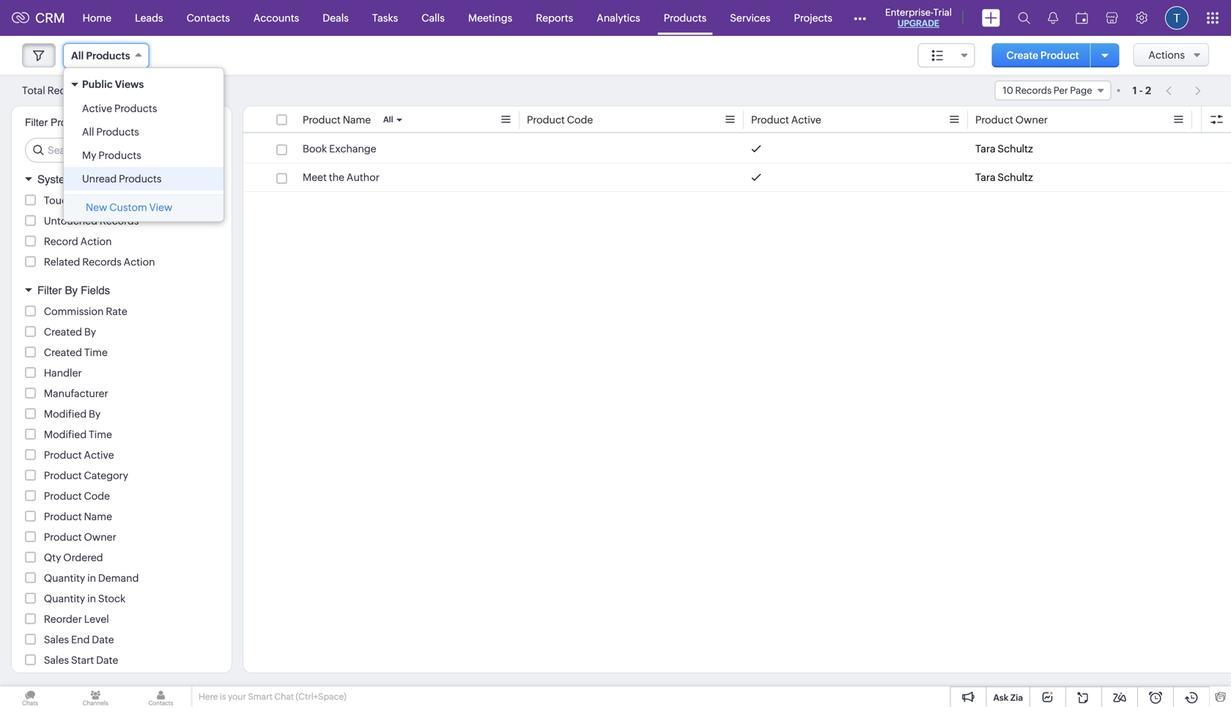 Task type: describe. For each thing, give the bounding box(es) containing it.
products down views
[[114, 103, 157, 114]]

in for stock
[[87, 593, 96, 605]]

related records action
[[44, 256, 155, 268]]

profile image
[[1166, 6, 1189, 30]]

by for modified
[[89, 408, 101, 420]]

create product button
[[992, 43, 1094, 67]]

untouched records
[[44, 215, 139, 227]]

author
[[347, 172, 380, 183]]

meetings link
[[457, 0, 524, 36]]

time for modified time
[[89, 429, 112, 441]]

contacts image
[[131, 687, 191, 707]]

products inside products "link"
[[664, 12, 707, 24]]

start
[[71, 655, 94, 666]]

modified for modified by
[[44, 408, 87, 420]]

new custom view link
[[64, 195, 224, 221]]

total records 2
[[22, 85, 94, 96]]

0 vertical spatial product owner
[[976, 114, 1048, 126]]

record
[[44, 236, 78, 247]]

by for filter
[[65, 284, 78, 297]]

1 horizontal spatial product name
[[303, 114, 371, 126]]

tasks
[[372, 12, 398, 24]]

new
[[86, 202, 107, 213]]

All Products field
[[63, 43, 149, 68]]

fields
[[81, 284, 110, 297]]

here is your smart chat (ctrl+space)
[[199, 692, 347, 702]]

by for created
[[84, 326, 96, 338]]

upgrade
[[898, 18, 940, 28]]

products up new custom view link
[[119, 173, 162, 185]]

filter by fields button
[[12, 277, 232, 304]]

reports
[[536, 12, 573, 24]]

create menu element
[[974, 0, 1010, 36]]

sales for sales start date
[[44, 655, 69, 666]]

tara schultz for meet the author
[[976, 172, 1034, 183]]

untouched
[[44, 215, 98, 227]]

per
[[1054, 85, 1069, 96]]

1 horizontal spatial action
[[124, 256, 155, 268]]

level
[[84, 614, 109, 625]]

size image
[[932, 49, 944, 62]]

product inside button
[[1041, 49, 1080, 61]]

meet the author
[[303, 172, 380, 183]]

custom
[[109, 202, 147, 213]]

manufacturer
[[44, 388, 108, 400]]

all products inside public views region
[[82, 126, 139, 138]]

is
[[220, 692, 226, 702]]

book exchange
[[303, 143, 377, 155]]

1
[[1133, 85, 1137, 96]]

active products
[[82, 103, 157, 114]]

reorder
[[44, 614, 82, 625]]

-
[[1140, 85, 1144, 96]]

commission
[[44, 306, 104, 317]]

book exchange link
[[303, 141, 377, 156]]

filter products by
[[25, 117, 105, 128]]

leads
[[135, 12, 163, 24]]

quantity for quantity in stock
[[44, 593, 85, 605]]

1 vertical spatial product name
[[44, 511, 112, 523]]

records for touched
[[88, 195, 127, 206]]

trial
[[934, 7, 952, 18]]

enterprise-
[[886, 7, 934, 18]]

ask zia
[[994, 693, 1023, 703]]

analytics
[[597, 12, 641, 24]]

rate
[[106, 306, 127, 317]]

page
[[1071, 85, 1093, 96]]

1 horizontal spatial name
[[343, 114, 371, 126]]

2 for total records 2
[[89, 85, 94, 96]]

related
[[44, 256, 80, 268]]

signals image
[[1048, 12, 1059, 24]]

filter for filter products by
[[25, 117, 48, 128]]

filter by fields
[[37, 284, 110, 297]]

your
[[228, 692, 246, 702]]

records for untouched
[[100, 215, 139, 227]]

analytics link
[[585, 0, 652, 36]]

my products
[[82, 150, 141, 161]]

schultz for book exchange
[[998, 143, 1034, 155]]

1 vertical spatial all
[[383, 115, 393, 124]]

created for created time
[[44, 347, 82, 359]]

by
[[94, 117, 105, 128]]

category
[[84, 470, 128, 482]]

sales end date
[[44, 634, 114, 646]]

filter for filter by fields
[[37, 284, 62, 297]]

channels image
[[65, 687, 126, 707]]

handler
[[44, 367, 82, 379]]

public views
[[82, 78, 144, 90]]

here
[[199, 692, 218, 702]]

crm
[[35, 10, 65, 25]]

1 horizontal spatial code
[[567, 114, 593, 126]]

calendar image
[[1076, 12, 1089, 24]]

quantity in demand
[[44, 573, 139, 584]]

all products inside field
[[71, 50, 130, 62]]

contacts
[[187, 12, 230, 24]]

0 horizontal spatial name
[[84, 511, 112, 523]]

projects
[[794, 12, 833, 24]]

deals link
[[311, 0, 361, 36]]

sales start date
[[44, 655, 118, 666]]

0 vertical spatial action
[[80, 236, 112, 247]]

ordered
[[63, 552, 103, 564]]

tara schultz for book exchange
[[976, 143, 1034, 155]]

chats image
[[0, 687, 60, 707]]

0 horizontal spatial product code
[[44, 490, 110, 502]]

created time
[[44, 347, 108, 359]]

demand
[[98, 573, 139, 584]]

products up search text field
[[96, 126, 139, 138]]

deals
[[323, 12, 349, 24]]

meetings
[[468, 12, 513, 24]]

sales for sales end date
[[44, 634, 69, 646]]

meet the author link
[[303, 170, 380, 185]]

1 - 2
[[1133, 85, 1152, 96]]

home link
[[71, 0, 123, 36]]

time for created time
[[84, 347, 108, 359]]

home
[[83, 12, 112, 24]]

contacts link
[[175, 0, 242, 36]]

enterprise-trial upgrade
[[886, 7, 952, 28]]

smart
[[248, 692, 273, 702]]

system defined filters
[[37, 173, 148, 186]]

view
[[149, 202, 173, 213]]

public views region
[[64, 97, 224, 191]]

records for related
[[82, 256, 122, 268]]

the
[[329, 172, 345, 183]]

qty
[[44, 552, 61, 564]]

zia
[[1011, 693, 1023, 703]]



Task type: locate. For each thing, give the bounding box(es) containing it.
system
[[37, 173, 74, 186]]

navigation
[[1159, 80, 1210, 101]]

0 horizontal spatial owner
[[84, 532, 116, 543]]

product name up book exchange link
[[303, 114, 371, 126]]

1 horizontal spatial product code
[[527, 114, 593, 126]]

created
[[44, 326, 82, 338], [44, 347, 82, 359]]

my
[[82, 150, 96, 161]]

create menu image
[[982, 9, 1001, 27]]

2 vertical spatial all
[[82, 126, 94, 138]]

tasks link
[[361, 0, 410, 36]]

product active
[[751, 114, 822, 126], [44, 449, 114, 461]]

1 created from the top
[[44, 326, 82, 338]]

schultz
[[998, 143, 1034, 155], [998, 172, 1034, 183]]

projects link
[[783, 0, 845, 36]]

0 vertical spatial tara
[[976, 143, 996, 155]]

active
[[82, 103, 112, 114], [792, 114, 822, 126], [84, 449, 114, 461]]

all products up search text field
[[82, 126, 139, 138]]

Search text field
[[26, 139, 220, 162]]

1 in from the top
[[87, 573, 96, 584]]

2 modified from the top
[[44, 429, 87, 441]]

exchange
[[329, 143, 377, 155]]

product
[[1041, 49, 1080, 61], [303, 114, 341, 126], [527, 114, 565, 126], [751, 114, 789, 126], [976, 114, 1014, 126], [44, 449, 82, 461], [44, 470, 82, 482], [44, 490, 82, 502], [44, 511, 82, 523], [44, 532, 82, 543]]

search element
[[1010, 0, 1040, 36]]

1 vertical spatial code
[[84, 490, 110, 502]]

time down created by
[[84, 347, 108, 359]]

0 vertical spatial product name
[[303, 114, 371, 126]]

create
[[1007, 49, 1039, 61]]

quantity
[[44, 573, 85, 584], [44, 593, 85, 605]]

time down "modified by"
[[89, 429, 112, 441]]

filter
[[25, 117, 48, 128], [37, 284, 62, 297]]

Other Modules field
[[845, 6, 876, 30]]

modified
[[44, 408, 87, 420], [44, 429, 87, 441]]

filter down related
[[37, 284, 62, 297]]

quantity down qty ordered at the left of page
[[44, 573, 85, 584]]

products left by
[[51, 117, 91, 128]]

reports link
[[524, 0, 585, 36]]

products up public views
[[86, 50, 130, 62]]

created for created by
[[44, 326, 82, 338]]

by
[[65, 284, 78, 297], [84, 326, 96, 338], [89, 408, 101, 420]]

sales
[[44, 634, 69, 646], [44, 655, 69, 666]]

public
[[82, 78, 113, 90]]

1 tara schultz from the top
[[976, 143, 1034, 155]]

2 vertical spatial by
[[89, 408, 101, 420]]

product owner down '10'
[[976, 114, 1048, 126]]

product name up qty ordered at the left of page
[[44, 511, 112, 523]]

created down commission
[[44, 326, 82, 338]]

date for sales end date
[[92, 634, 114, 646]]

1 vertical spatial created
[[44, 347, 82, 359]]

1 vertical spatial product active
[[44, 449, 114, 461]]

by inside dropdown button
[[65, 284, 78, 297]]

touched records
[[44, 195, 127, 206]]

services link
[[719, 0, 783, 36]]

profile element
[[1157, 0, 1198, 36]]

product category
[[44, 470, 128, 482]]

0 horizontal spatial product owner
[[44, 532, 116, 543]]

0 vertical spatial sales
[[44, 634, 69, 646]]

meet
[[303, 172, 327, 183]]

filter down total
[[25, 117, 48, 128]]

book
[[303, 143, 327, 155]]

2
[[1146, 85, 1152, 96], [89, 85, 94, 96]]

calls
[[422, 12, 445, 24]]

products link
[[652, 0, 719, 36]]

records for 10
[[1016, 85, 1052, 96]]

tara for meet the author
[[976, 172, 996, 183]]

0 vertical spatial modified
[[44, 408, 87, 420]]

product name
[[303, 114, 371, 126], [44, 511, 112, 523]]

products left services link
[[664, 12, 707, 24]]

0 vertical spatial name
[[343, 114, 371, 126]]

all products up public
[[71, 50, 130, 62]]

accounts
[[254, 12, 299, 24]]

owner down 10 records per page
[[1016, 114, 1048, 126]]

search image
[[1018, 12, 1031, 24]]

all
[[71, 50, 84, 62], [383, 115, 393, 124], [82, 126, 94, 138]]

(ctrl+space)
[[296, 692, 347, 702]]

10 Records Per Page field
[[995, 81, 1112, 100]]

records down unread
[[88, 195, 127, 206]]

action up related records action
[[80, 236, 112, 247]]

1 vertical spatial action
[[124, 256, 155, 268]]

create product
[[1007, 49, 1080, 61]]

product code
[[527, 114, 593, 126], [44, 490, 110, 502]]

quantity up reorder
[[44, 593, 85, 605]]

views
[[115, 78, 144, 90]]

sales down reorder
[[44, 634, 69, 646]]

0 horizontal spatial product active
[[44, 449, 114, 461]]

1 vertical spatial product code
[[44, 490, 110, 502]]

schultz for meet the author
[[998, 172, 1034, 183]]

sales left start
[[44, 655, 69, 666]]

qty ordered
[[44, 552, 103, 564]]

name down category
[[84, 511, 112, 523]]

1 tara from the top
[[976, 143, 996, 155]]

accounts link
[[242, 0, 311, 36]]

0 vertical spatial all products
[[71, 50, 130, 62]]

active inside public views region
[[82, 103, 112, 114]]

0 vertical spatial product active
[[751, 114, 822, 126]]

None field
[[918, 43, 975, 67]]

products
[[664, 12, 707, 24], [86, 50, 130, 62], [114, 103, 157, 114], [51, 117, 91, 128], [96, 126, 139, 138], [99, 150, 141, 161], [119, 173, 162, 185]]

modified by
[[44, 408, 101, 420]]

1 vertical spatial quantity
[[44, 593, 85, 605]]

0 vertical spatial in
[[87, 573, 96, 584]]

1 vertical spatial sales
[[44, 655, 69, 666]]

modified down manufacturer
[[44, 408, 87, 420]]

2 sales from the top
[[44, 655, 69, 666]]

2 for 1 - 2
[[1146, 85, 1152, 96]]

1 vertical spatial modified
[[44, 429, 87, 441]]

0 vertical spatial filter
[[25, 117, 48, 128]]

records up fields on the top of the page
[[82, 256, 122, 268]]

1 horizontal spatial product active
[[751, 114, 822, 126]]

modified time
[[44, 429, 112, 441]]

code
[[567, 114, 593, 126], [84, 490, 110, 502]]

chat
[[274, 692, 294, 702]]

crm link
[[12, 10, 65, 25]]

1 vertical spatial by
[[84, 326, 96, 338]]

1 modified from the top
[[44, 408, 87, 420]]

services
[[730, 12, 771, 24]]

reorder level
[[44, 614, 109, 625]]

row group containing book exchange
[[243, 135, 1232, 192]]

in for demand
[[87, 573, 96, 584]]

name up exchange
[[343, 114, 371, 126]]

1 horizontal spatial 2
[[1146, 85, 1152, 96]]

row group
[[243, 135, 1232, 192]]

owner
[[1016, 114, 1048, 126], [84, 532, 116, 543]]

0 vertical spatial schultz
[[998, 143, 1034, 155]]

1 vertical spatial filter
[[37, 284, 62, 297]]

2 quantity from the top
[[44, 593, 85, 605]]

2 tara from the top
[[976, 172, 996, 183]]

0 vertical spatial by
[[65, 284, 78, 297]]

date down level
[[92, 634, 114, 646]]

1 vertical spatial product owner
[[44, 532, 116, 543]]

touched
[[44, 195, 86, 206]]

record action
[[44, 236, 112, 247]]

end
[[71, 634, 90, 646]]

name
[[343, 114, 371, 126], [84, 511, 112, 523]]

1 vertical spatial date
[[96, 655, 118, 666]]

0 vertical spatial all
[[71, 50, 84, 62]]

1 schultz from the top
[[998, 143, 1034, 155]]

in up the quantity in stock
[[87, 573, 96, 584]]

1 vertical spatial tara
[[976, 172, 996, 183]]

quantity for quantity in demand
[[44, 573, 85, 584]]

2 inside total records 2
[[89, 85, 94, 96]]

owner up ordered
[[84, 532, 116, 543]]

leads link
[[123, 0, 175, 36]]

filter inside dropdown button
[[37, 284, 62, 297]]

0 horizontal spatial code
[[84, 490, 110, 502]]

actions
[[1149, 49, 1185, 61]]

records up the "filter products by"
[[47, 85, 87, 96]]

created by
[[44, 326, 96, 338]]

0 vertical spatial owner
[[1016, 114, 1048, 126]]

system defined filters button
[[12, 166, 232, 192]]

records right '10'
[[1016, 85, 1052, 96]]

in left 'stock'
[[87, 593, 96, 605]]

created up handler
[[44, 347, 82, 359]]

new custom view
[[86, 202, 173, 213]]

by down the commission rate
[[84, 326, 96, 338]]

0 horizontal spatial action
[[80, 236, 112, 247]]

records inside "10 records per page" field
[[1016, 85, 1052, 96]]

0 vertical spatial quantity
[[44, 573, 85, 584]]

1 vertical spatial all products
[[82, 126, 139, 138]]

all inside public views region
[[82, 126, 94, 138]]

ask
[[994, 693, 1009, 703]]

0 vertical spatial time
[[84, 347, 108, 359]]

10
[[1003, 85, 1014, 96]]

signals element
[[1040, 0, 1067, 36]]

2 tara schultz from the top
[[976, 172, 1034, 183]]

2 right - in the right top of the page
[[1146, 85, 1152, 96]]

1 vertical spatial schultz
[[998, 172, 1034, 183]]

1 vertical spatial in
[[87, 593, 96, 605]]

2 created from the top
[[44, 347, 82, 359]]

records for total
[[47, 85, 87, 96]]

records down the custom
[[100, 215, 139, 227]]

products inside all products field
[[86, 50, 130, 62]]

2 up by
[[89, 85, 94, 96]]

0 vertical spatial product code
[[527, 114, 593, 126]]

date right start
[[96, 655, 118, 666]]

action up filter by fields dropdown button
[[124, 256, 155, 268]]

by up commission
[[65, 284, 78, 297]]

0 vertical spatial code
[[567, 114, 593, 126]]

1 horizontal spatial product owner
[[976, 114, 1048, 126]]

date
[[92, 634, 114, 646], [96, 655, 118, 666]]

0 horizontal spatial product name
[[44, 511, 112, 523]]

products up the unread products
[[99, 150, 141, 161]]

all products
[[71, 50, 130, 62], [82, 126, 139, 138]]

records
[[47, 85, 87, 96], [1016, 85, 1052, 96], [88, 195, 127, 206], [100, 215, 139, 227], [82, 256, 122, 268]]

0 vertical spatial date
[[92, 634, 114, 646]]

filters
[[118, 173, 148, 186]]

0 vertical spatial tara schultz
[[976, 143, 1034, 155]]

1 quantity from the top
[[44, 573, 85, 584]]

1 sales from the top
[[44, 634, 69, 646]]

tara
[[976, 143, 996, 155], [976, 172, 996, 183]]

1 vertical spatial time
[[89, 429, 112, 441]]

0 horizontal spatial 2
[[89, 85, 94, 96]]

total
[[22, 85, 45, 96]]

unread
[[82, 173, 117, 185]]

modified down "modified by"
[[44, 429, 87, 441]]

10 records per page
[[1003, 85, 1093, 96]]

commission rate
[[44, 306, 127, 317]]

calls link
[[410, 0, 457, 36]]

1 vertical spatial name
[[84, 511, 112, 523]]

2 schultz from the top
[[998, 172, 1034, 183]]

0 vertical spatial created
[[44, 326, 82, 338]]

quantity in stock
[[44, 593, 126, 605]]

1 vertical spatial tara schultz
[[976, 172, 1034, 183]]

1 vertical spatial owner
[[84, 532, 116, 543]]

product owner up ordered
[[44, 532, 116, 543]]

date for sales start date
[[96, 655, 118, 666]]

tara for book exchange
[[976, 143, 996, 155]]

by up modified time
[[89, 408, 101, 420]]

modified for modified time
[[44, 429, 87, 441]]

all inside field
[[71, 50, 84, 62]]

2 in from the top
[[87, 593, 96, 605]]

1 horizontal spatial owner
[[1016, 114, 1048, 126]]



Task type: vqa. For each thing, say whether or not it's contained in the screenshot.
Products in field
yes



